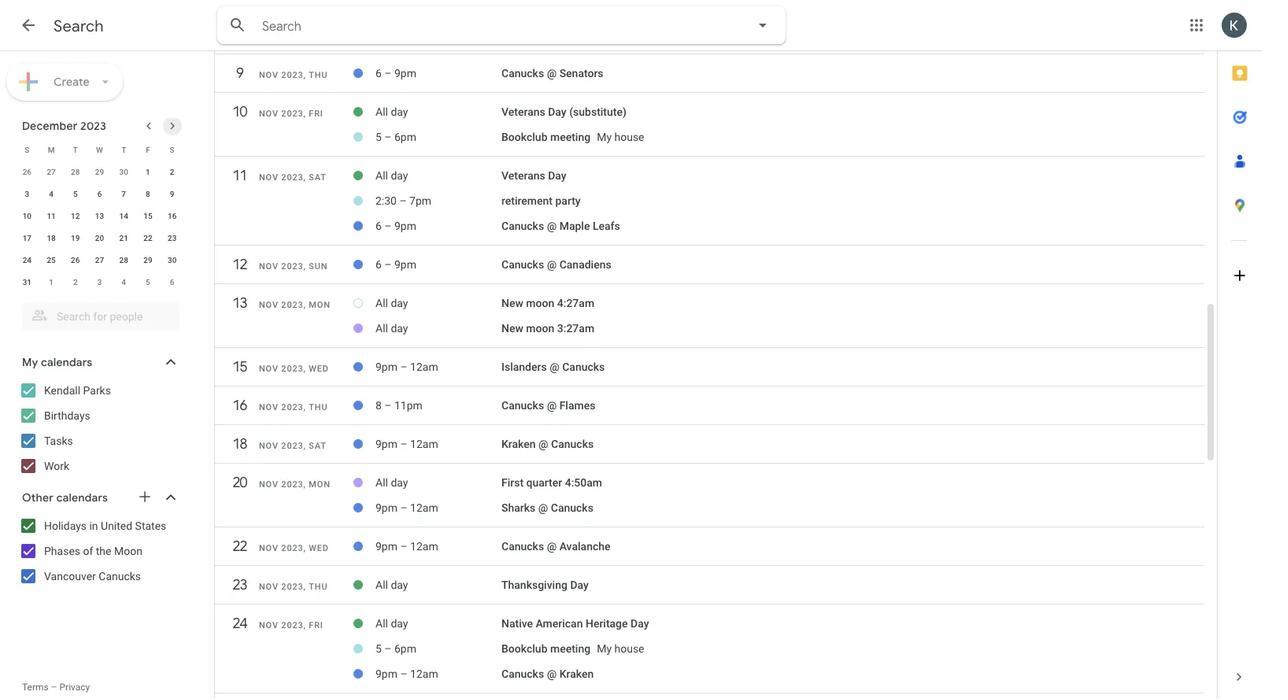 Task type: describe. For each thing, give the bounding box(es) containing it.
meeting for 10
[[551, 131, 591, 144]]

6 – 9pm for 12
[[376, 258, 417, 271]]

9pm – 12am cell for 18
[[376, 432, 502, 457]]

in
[[89, 519, 98, 532]]

canucks @ avalanche
[[502, 540, 611, 553]]

12am inside 20 row group
[[410, 502, 439, 515]]

8 – 11pm
[[376, 399, 423, 412]]

add other calendars image
[[137, 489, 153, 505]]

row containing 10
[[15, 205, 184, 227]]

native
[[502, 617, 533, 630]]

6 – 9pm inside the 11 "row group"
[[376, 220, 417, 233]]

13 for 13 link
[[232, 294, 247, 312]]

9 row
[[215, 59, 1205, 95]]

canadiens
[[560, 258, 612, 271]]

january 6 element
[[163, 273, 182, 291]]

house for 24
[[615, 643, 645, 656]]

18 element
[[42, 228, 61, 247]]

11pm
[[395, 399, 423, 412]]

9pm – 12am for 22
[[376, 540, 439, 553]]

november 28 element
[[66, 162, 85, 181]]

the
[[96, 545, 111, 558]]

new moon 4:27am
[[502, 297, 595, 310]]

row containing 26
[[15, 161, 184, 183]]

thanksgiving day
[[502, 579, 589, 592]]

day for 13
[[391, 297, 408, 310]]

– for canucks @ avalanche
[[400, 540, 408, 553]]

1 vertical spatial 3
[[97, 277, 102, 287]]

retirement
[[502, 194, 553, 207]]

9pm inside 15 row
[[376, 361, 398, 374]]

january 5 element
[[139, 273, 157, 291]]

15 element
[[139, 206, 157, 225]]

row containing 17
[[15, 227, 184, 249]]

day for 11
[[391, 169, 408, 182]]

4:27am
[[557, 297, 595, 310]]

avalanche
[[560, 540, 611, 553]]

canucks inside 15 row
[[563, 361, 605, 374]]

4:50am
[[565, 476, 603, 489]]

create
[[54, 75, 90, 89]]

5 – 6pm cell for 10
[[376, 124, 502, 150]]

29 for '29' element
[[144, 255, 152, 265]]

9pm – 12am inside 24 'row group'
[[376, 668, 439, 681]]

work
[[44, 460, 69, 473]]

@ for 15
[[550, 361, 560, 374]]

, for 18
[[304, 441, 306, 451]]

party
[[556, 194, 581, 207]]

12am for 18
[[410, 438, 439, 451]]

20 link
[[226, 469, 254, 497]]

nov 2023 , sun
[[259, 262, 328, 271]]

17 element
[[18, 228, 37, 247]]

7
[[122, 189, 126, 198]]

6 for canucks @ canadiens
[[376, 258, 382, 271]]

canucks @ flames button
[[502, 399, 596, 412]]

9 link
[[226, 59, 254, 87]]

first quarter 4:50am button
[[502, 476, 603, 489]]

0 vertical spatial 2
[[170, 167, 174, 176]]

december 2023
[[22, 119, 106, 133]]

12am inside 24 'row group'
[[410, 668, 439, 681]]

december 2023 grid
[[15, 139, 184, 293]]

16 link
[[226, 391, 254, 420]]

11 link
[[226, 161, 254, 190]]

canucks inside other calendars list
[[99, 570, 141, 583]]

22 for 22 element
[[144, 233, 152, 243]]

my inside "dropdown button"
[[22, 355, 38, 369]]

nov for 9
[[259, 70, 279, 80]]

american
[[536, 617, 583, 630]]

all for 24
[[376, 617, 388, 630]]

search image
[[222, 9, 254, 41]]

sharks @ canucks
[[502, 502, 594, 515]]

2023 for 18
[[281, 441, 304, 451]]

my calendars button
[[3, 350, 195, 375]]

18 link
[[226, 430, 254, 458]]

2023 for 11
[[281, 172, 304, 182]]

row containing 3
[[15, 183, 184, 205]]

canucks inside 16 row
[[502, 399, 544, 412]]

2 inside "element"
[[73, 277, 78, 287]]

islanders
[[502, 361, 547, 374]]

sharks @ canucks button
[[502, 502, 594, 515]]

nov for 13
[[259, 300, 279, 310]]

go back image
[[19, 16, 38, 35]]

16 for 16 element on the top of page
[[168, 211, 177, 221]]

12 link
[[226, 250, 254, 279]]

retirement party
[[502, 194, 581, 207]]

4 day from the top
[[391, 322, 408, 335]]

veterans day (substitute)
[[502, 105, 627, 118]]

9pm inside '22' row
[[376, 540, 398, 553]]

cell for 24
[[502, 636, 1197, 662]]

bookclub for 24
[[502, 643, 548, 656]]

9pm inside 18 row
[[376, 438, 398, 451]]

november 29 element
[[90, 162, 109, 181]]

0 horizontal spatial 3
[[25, 189, 29, 198]]

all day cell for 23
[[376, 573, 502, 598]]

6pm for 24
[[395, 643, 417, 656]]

6 for canucks @ maple leafs
[[376, 220, 382, 233]]

flames
[[560, 399, 596, 412]]

parks
[[83, 384, 111, 397]]

row containing 31
[[15, 271, 184, 293]]

kendall
[[44, 384, 80, 397]]

terms link
[[22, 682, 49, 693]]

all for 23
[[376, 579, 388, 592]]

canucks inside 24 'row group'
[[502, 668, 544, 681]]

canucks inside 18 row
[[551, 438, 594, 451]]

nov 2023 , sat for 11
[[259, 172, 327, 182]]

sun
[[309, 262, 328, 271]]

nov for 16
[[259, 402, 279, 412]]

sat for 11
[[309, 172, 327, 182]]

day inside the 24 row
[[631, 617, 649, 630]]

0 horizontal spatial 4
[[49, 189, 53, 198]]

islanders @ canucks button
[[502, 361, 605, 374]]

9pm inside 24 'row group'
[[376, 668, 398, 681]]

canucks @ maple leafs button
[[502, 220, 621, 233]]

november 30 element
[[114, 162, 133, 181]]

2 s from the left
[[170, 145, 175, 154]]

terms – privacy
[[22, 682, 90, 693]]

18 row
[[215, 430, 1205, 466]]

united
[[101, 519, 132, 532]]

row containing s
[[15, 139, 184, 161]]

22 for 22 link
[[232, 538, 247, 555]]

thu for 23
[[309, 582, 328, 592]]

27 for 27 element
[[95, 255, 104, 265]]

9pm inside '12' row
[[395, 258, 417, 271]]

29 element
[[139, 250, 157, 269]]

new moon 3:27am
[[502, 322, 595, 335]]

2023 for 23
[[281, 582, 304, 592]]

birthdays
[[44, 409, 90, 422]]

maple
[[560, 220, 590, 233]]

quarter
[[527, 476, 563, 489]]

2:30 – 7pm
[[376, 194, 432, 207]]

6 – 9pm cell for 12
[[376, 252, 502, 277]]

12 element
[[66, 206, 85, 225]]

veterans day button
[[502, 169, 567, 182]]

16 row
[[215, 391, 1205, 428]]

25
[[47, 255, 56, 265]]

30 for 30 element
[[168, 255, 177, 265]]

8 – 11pm cell
[[376, 393, 502, 418]]

calendars for other calendars
[[56, 491, 108, 505]]

23 element
[[163, 228, 182, 247]]

kraken inside 18 row
[[502, 438, 536, 451]]

10 row group
[[215, 98, 1205, 157]]

january 1 element
[[42, 273, 61, 291]]

@ inside the 11 "row group"
[[547, 220, 557, 233]]

31
[[23, 277, 32, 287]]

@ for 18
[[539, 438, 549, 451]]

18 for 18 link
[[232, 435, 247, 453]]

5 inside 24 'row group'
[[376, 643, 382, 656]]

day for 11
[[548, 169, 567, 182]]

nov 2023 , sat for 18
[[259, 441, 327, 451]]

retirement party button
[[502, 194, 581, 207]]

holidays
[[44, 519, 87, 532]]

Search text field
[[262, 18, 710, 34]]

20 for 20 link
[[232, 474, 247, 492]]

veterans day
[[502, 169, 567, 182]]

new for new moon 3:27am
[[502, 322, 524, 335]]

2023 for 20
[[281, 480, 304, 490]]

f
[[146, 145, 150, 154]]

vancouver canucks
[[44, 570, 141, 583]]

canucks inside the 9 row
[[502, 67, 544, 80]]

20 for 20 element
[[95, 233, 104, 243]]

kraken inside 24 'row group'
[[560, 668, 594, 681]]

26 for 26 element at the left of the page
[[71, 255, 80, 265]]

search options image
[[747, 9, 779, 41]]

28 for november 28 element
[[71, 167, 80, 176]]

kraken @ canucks button
[[502, 438, 594, 451]]

10 row
[[215, 98, 1205, 134]]

@ for 16
[[547, 399, 557, 412]]

day for 10
[[391, 105, 408, 118]]

9pm inside the 9 row
[[395, 67, 417, 80]]

canucks @ canadiens button
[[502, 258, 612, 271]]

thu for 9
[[309, 70, 328, 80]]

2:30
[[376, 194, 397, 207]]

4 all from the top
[[376, 322, 388, 335]]

nov for 15
[[259, 364, 279, 374]]

23 for 23 element
[[168, 233, 177, 243]]

13 row
[[215, 289, 1205, 325]]

senators
[[560, 67, 604, 80]]

6pm for 10
[[395, 131, 417, 144]]

25 element
[[42, 250, 61, 269]]

6 for canucks @ senators
[[376, 67, 382, 80]]

1 t from the left
[[73, 145, 78, 154]]

19 element
[[66, 228, 85, 247]]

m
[[48, 145, 55, 154]]

26 element
[[66, 250, 85, 269]]

9 inside december 2023 grid
[[170, 189, 174, 198]]

all day cell for 20
[[376, 470, 502, 495]]

terms
[[22, 682, 49, 693]]

23 link
[[226, 571, 254, 599]]

1 s from the left
[[25, 145, 29, 154]]

mon for 20
[[309, 480, 331, 490]]

11 element
[[42, 206, 61, 225]]

9pm inside 20 row group
[[376, 502, 398, 515]]

canucks inside 20 row group
[[551, 502, 594, 515]]

december
[[22, 119, 78, 133]]

8 for 8
[[146, 189, 150, 198]]

nov 2023 , fri for 24
[[259, 621, 324, 631]]

2023 for 12
[[281, 262, 304, 271]]

my calendars list
[[3, 378, 195, 479]]

other
[[22, 491, 54, 505]]

fri for 24
[[309, 621, 324, 631]]

, for 12
[[304, 262, 306, 271]]

canucks @ senators button
[[502, 67, 604, 80]]

canucks inside '12' row
[[502, 258, 544, 271]]

9pm – 12am cell inside 20 row group
[[376, 495, 502, 521]]

canucks inside '22' row
[[502, 540, 544, 553]]

16 element
[[163, 206, 182, 225]]

day for 10
[[548, 105, 567, 118]]

17
[[23, 233, 32, 243]]

thanksgiving
[[502, 579, 568, 592]]

bookclub meeting my house for 10
[[502, 131, 645, 144]]

all day for 10
[[376, 105, 408, 118]]

other calendars
[[22, 491, 108, 505]]

create button
[[6, 63, 123, 101]]

@ inside 24 'row group'
[[547, 668, 557, 681]]

leafs
[[593, 220, 621, 233]]

@ inside 20 row group
[[539, 502, 548, 515]]

new moon 4:27am button
[[502, 297, 595, 310]]

– for retirement party
[[400, 194, 407, 207]]

my for 24
[[597, 643, 612, 656]]

all day cell for 10
[[376, 99, 502, 124]]

day for 20
[[391, 476, 408, 489]]

canucks @ kraken button
[[502, 668, 594, 681]]

5 inside 10 row group
[[376, 131, 382, 144]]

23 for 23 link
[[232, 576, 247, 594]]

heritage
[[586, 617, 628, 630]]

canucks @ avalanche button
[[502, 540, 611, 553]]

9pm – 12am cell inside 24 'row group'
[[376, 662, 502, 687]]

9 inside row
[[236, 64, 243, 82]]



Task type: vqa. For each thing, say whether or not it's contained in the screenshot.
12th PM from the bottom of the grid containing 22
no



Task type: locate. For each thing, give the bounding box(es) containing it.
9pm – 12am cell inside 15 row
[[376, 354, 502, 380]]

kraken @ canucks
[[502, 438, 594, 451]]

nov 2023 , sat right 18 link
[[259, 441, 327, 451]]

nov 2023 , fri
[[259, 109, 324, 119], [259, 621, 324, 631]]

2:30 – 7pm cell
[[376, 188, 502, 213]]

0 horizontal spatial 29
[[95, 167, 104, 176]]

15 row
[[215, 353, 1205, 389]]

0 vertical spatial moon
[[526, 297, 555, 310]]

2023 inside 10 row
[[281, 109, 304, 119]]

veterans for 10
[[502, 105, 546, 118]]

all day for 13
[[376, 297, 408, 310]]

1 5 – 6pm from the top
[[376, 131, 417, 144]]

15 link
[[226, 353, 254, 381]]

moon for 3:27am
[[526, 322, 555, 335]]

9pm – 12am cell inside '22' row
[[376, 534, 502, 559]]

all day for 20
[[376, 476, 408, 489]]

6 – 9pm cell inside '12' row
[[376, 252, 502, 277]]

day inside 10 row
[[391, 105, 408, 118]]

2 veterans from the top
[[502, 169, 546, 182]]

2 mon from the top
[[309, 480, 331, 490]]

0 vertical spatial nov 2023 , wed
[[259, 364, 329, 374]]

all day inside the 24 row
[[376, 617, 408, 630]]

mon inside 20 row
[[309, 480, 331, 490]]

2 5 – 6pm cell from the top
[[376, 636, 502, 662]]

3 down 27 element
[[97, 277, 102, 287]]

2 vertical spatial nov 2023 , thu
[[259, 582, 328, 592]]

7pm
[[410, 194, 432, 207]]

2023 right 23 link
[[281, 582, 304, 592]]

– for kraken @ canucks
[[400, 438, 408, 451]]

first quarter 4:50am
[[502, 476, 603, 489]]

day right 'heritage'
[[631, 617, 649, 630]]

0 vertical spatial nov 2023 , fri
[[259, 109, 324, 119]]

veterans day (substitute) button
[[502, 105, 627, 118]]

thu right 23 link
[[309, 582, 328, 592]]

9 nov from the top
[[259, 480, 279, 490]]

, right 16 link
[[304, 402, 306, 412]]

fri right 10 link at the left top of the page
[[309, 109, 324, 119]]

0 horizontal spatial 18
[[47, 233, 56, 243]]

6 row from the top
[[15, 249, 184, 271]]

5 day from the top
[[391, 476, 408, 489]]

mon for 13
[[309, 300, 331, 310]]

nov right 10 link at the left top of the page
[[259, 109, 279, 119]]

0 vertical spatial 22
[[144, 233, 152, 243]]

first
[[502, 476, 524, 489]]

bookclub meeting my house down native american heritage day
[[502, 643, 645, 656]]

bookclub meeting button up 'canucks @ kraken' button at bottom
[[502, 643, 591, 656]]

all for 10
[[376, 105, 388, 118]]

0 vertical spatial thu
[[309, 70, 328, 80]]

nov right 15 link at left
[[259, 364, 279, 374]]

, for 13
[[304, 300, 306, 310]]

canucks down retirement
[[502, 220, 544, 233]]

9pm inside the 11 "row group"
[[395, 220, 417, 233]]

1 vertical spatial 10
[[23, 211, 32, 221]]

, for 15
[[304, 364, 306, 374]]

, inside 13 row
[[304, 300, 306, 310]]

search heading
[[54, 16, 104, 36]]

nov 2023 , wed right 15 link at left
[[259, 364, 329, 374]]

7 all day cell from the top
[[376, 611, 502, 636]]

0 vertical spatial 12
[[71, 211, 80, 221]]

, inside 18 row
[[304, 441, 306, 451]]

nov 2023 , fri inside the 24 row
[[259, 621, 324, 631]]

nov 2023 , thu right 9 link
[[259, 70, 328, 80]]

2 nov 2023 , fri from the top
[[259, 621, 324, 631]]

canucks @ kraken
[[502, 668, 594, 681]]

24 element
[[18, 250, 37, 269]]

nov right 12 link
[[259, 262, 279, 271]]

2023 right "24" link
[[281, 621, 304, 631]]

all day cell inside 23 row
[[376, 573, 502, 598]]

2 all from the top
[[376, 169, 388, 182]]

calendars inside "dropdown button"
[[41, 355, 92, 369]]

0 horizontal spatial 10
[[23, 211, 32, 221]]

23 row
[[215, 571, 1205, 607]]

4 down the november 27 'element'
[[49, 189, 53, 198]]

0 vertical spatial bookclub meeting button
[[502, 131, 591, 144]]

new up islanders
[[502, 322, 524, 335]]

10 element
[[18, 206, 37, 225]]

22 element
[[139, 228, 157, 247]]

holidays in united states
[[44, 519, 166, 532]]

1 6 – 9pm from the top
[[376, 67, 417, 80]]

2023 inside 11 row
[[281, 172, 304, 182]]

12am
[[410, 361, 439, 374], [410, 438, 439, 451], [410, 502, 439, 515], [410, 540, 439, 553], [410, 668, 439, 681]]

, for 9
[[304, 70, 306, 80]]

other calendars list
[[3, 514, 195, 589]]

6 – 9pm for 9
[[376, 67, 417, 80]]

9
[[236, 64, 243, 82], [170, 189, 174, 198]]

bookclub meeting my house for 24
[[502, 643, 645, 656]]

, for 16
[[304, 402, 306, 412]]

1 horizontal spatial 23
[[232, 576, 247, 594]]

, inside 15 row
[[304, 364, 306, 374]]

30
[[119, 167, 128, 176], [168, 255, 177, 265]]

all day cell inside the 24 row
[[376, 611, 502, 636]]

canucks @ maple leafs
[[502, 220, 621, 233]]

nov 2023 , thu right 16 link
[[259, 402, 328, 412]]

8 , from the top
[[304, 441, 306, 451]]

1 vertical spatial 18
[[232, 435, 247, 453]]

16 inside row group
[[168, 211, 177, 221]]

3:27am
[[557, 322, 595, 335]]

11 row group
[[215, 161, 1205, 246]]

nov for 18
[[259, 441, 279, 451]]

@ inside 18 row
[[539, 438, 549, 451]]

30 for november 30 element
[[119, 167, 128, 176]]

1 nov from the top
[[259, 70, 279, 80]]

1 horizontal spatial 26
[[71, 255, 80, 265]]

nov 2023 , thu for 9
[[259, 70, 328, 80]]

of
[[83, 545, 93, 558]]

nov right 16 link
[[259, 402, 279, 412]]

2023 up w
[[80, 119, 106, 133]]

, right 9 link
[[304, 70, 306, 80]]

2023 right 9 link
[[281, 70, 304, 80]]

nov 2023 , thu inside 23 row
[[259, 582, 328, 592]]

2 cell from the top
[[502, 636, 1197, 662]]

1 vertical spatial 27
[[95, 255, 104, 265]]

0 horizontal spatial 16
[[168, 211, 177, 221]]

wed for 15
[[309, 364, 329, 374]]

28 element
[[114, 250, 133, 269]]

1 nov 2023 , mon from the top
[[259, 300, 331, 310]]

moon up the "new moon 3:27am" button
[[526, 297, 555, 310]]

canucks up flames
[[563, 361, 605, 374]]

0 vertical spatial 28
[[71, 167, 80, 176]]

all inside 10 row
[[376, 105, 388, 118]]

11 row
[[215, 161, 1205, 198]]

1 vertical spatial 23
[[232, 576, 247, 594]]

1 vertical spatial nov 2023 , sat
[[259, 441, 327, 451]]

nov
[[259, 70, 279, 80], [259, 109, 279, 119], [259, 172, 279, 182], [259, 262, 279, 271], [259, 300, 279, 310], [259, 364, 279, 374], [259, 402, 279, 412], [259, 441, 279, 451], [259, 480, 279, 490], [259, 543, 279, 553], [259, 582, 279, 592], [259, 621, 279, 631]]

0 vertical spatial nov 2023 , thu
[[259, 70, 328, 80]]

house for 10
[[615, 131, 645, 144]]

day inside 23 row
[[571, 579, 589, 592]]

house
[[615, 131, 645, 144], [615, 643, 645, 656]]

1 horizontal spatial 10
[[232, 103, 247, 121]]

2 nov 2023 , thu from the top
[[259, 402, 328, 412]]

1 horizontal spatial t
[[121, 145, 126, 154]]

1 vertical spatial 28
[[119, 255, 128, 265]]

2
[[170, 167, 174, 176], [73, 277, 78, 287]]

calendars
[[41, 355, 92, 369], [56, 491, 108, 505]]

house down 'heritage'
[[615, 643, 645, 656]]

0 vertical spatial cell
[[502, 124, 1197, 150]]

22 row
[[215, 532, 1205, 569]]

bookclub meeting my house
[[502, 131, 645, 144], [502, 643, 645, 656]]

9pm – 12am inside 18 row
[[376, 438, 439, 451]]

day for 23
[[391, 579, 408, 592]]

23
[[168, 233, 177, 243], [232, 576, 247, 594]]

3 9pm – 12am cell from the top
[[376, 495, 502, 521]]

1 vertical spatial veterans
[[502, 169, 546, 182]]

1 vertical spatial 11
[[47, 211, 56, 221]]

all day for 11
[[376, 169, 408, 182]]

nov 2023 , fri inside 10 row
[[259, 109, 324, 119]]

Search for people text field
[[32, 302, 170, 331]]

my for 10
[[597, 131, 612, 144]]

None search field
[[217, 6, 786, 44]]

24 inside row
[[232, 615, 247, 632]]

2 nov 2023 , wed from the top
[[259, 543, 329, 553]]

18
[[47, 233, 56, 243], [232, 435, 247, 453]]

2 9pm – 12am cell from the top
[[376, 432, 502, 457]]

20 row
[[215, 469, 1205, 505]]

– for islanders @ canucks
[[400, 361, 408, 374]]

0 vertical spatial veterans
[[502, 105, 546, 118]]

1 vertical spatial new
[[502, 322, 524, 335]]

all day inside 20 row
[[376, 476, 408, 489]]

2023 inside 20 row
[[281, 480, 304, 490]]

0 vertical spatial 23
[[168, 233, 177, 243]]

all inside 13 row
[[376, 297, 388, 310]]

21 element
[[114, 228, 133, 247]]

mon
[[309, 300, 331, 310], [309, 480, 331, 490]]

0 vertical spatial nov 2023 , mon
[[259, 300, 331, 310]]

row up 20 element
[[15, 205, 184, 227]]

, down nov 2023 , sun
[[304, 300, 306, 310]]

canucks @ flames
[[502, 399, 596, 412]]

7 nov from the top
[[259, 402, 279, 412]]

1 nov 2023 , fri from the top
[[259, 109, 324, 119]]

9pm – 12am
[[376, 361, 439, 374], [376, 438, 439, 451], [376, 502, 439, 515], [376, 540, 439, 553], [376, 668, 439, 681]]

row down 27 element
[[15, 271, 184, 293]]

3 12am from the top
[[410, 502, 439, 515]]

1 vertical spatial 13
[[232, 294, 247, 312]]

2 new from the top
[[502, 322, 524, 335]]

fri inside 10 row
[[309, 109, 324, 119]]

all day
[[376, 105, 408, 118], [376, 169, 408, 182], [376, 297, 408, 310], [376, 322, 408, 335], [376, 476, 408, 489], [376, 579, 408, 592], [376, 617, 408, 630]]

wed inside '22' row
[[309, 543, 329, 553]]

, for 10
[[304, 109, 306, 119]]

8
[[146, 189, 150, 198], [376, 399, 382, 412]]

6 – 9pm cell
[[376, 61, 502, 86], [376, 213, 502, 239], [376, 252, 502, 277]]

28 down 21
[[119, 255, 128, 265]]

2023 right 20 link
[[281, 480, 304, 490]]

all day cell for 13
[[376, 291, 502, 316]]

all day cell for 24
[[376, 611, 502, 636]]

6 – 9pm cell inside the 11 "row group"
[[376, 213, 502, 239]]

2023 right 16 link
[[281, 402, 304, 412]]

2 nov from the top
[[259, 109, 279, 119]]

house down (substitute)
[[615, 131, 645, 144]]

nov right "24" link
[[259, 621, 279, 631]]

row group containing 26
[[15, 161, 184, 293]]

20 inside grid
[[95, 233, 104, 243]]

9pm – 12am inside 15 row
[[376, 361, 439, 374]]

0 vertical spatial 1
[[146, 167, 150, 176]]

canucks @ canadiens
[[502, 258, 612, 271]]

8 inside cell
[[376, 399, 382, 412]]

day for 23
[[571, 579, 589, 592]]

30 down 23 element
[[168, 255, 177, 265]]

all day cell inside 11 row
[[376, 163, 502, 188]]

1 6pm from the top
[[395, 131, 417, 144]]

, right 10 link at the left top of the page
[[304, 109, 306, 119]]

day inside 10 row
[[548, 105, 567, 118]]

0 vertical spatial 3
[[25, 189, 29, 198]]

2 all day from the top
[[376, 169, 408, 182]]

1 vertical spatial moon
[[526, 322, 555, 335]]

nov right 13 link
[[259, 300, 279, 310]]

2023 for 22
[[281, 543, 304, 553]]

7 all day from the top
[[376, 617, 408, 630]]

2 t from the left
[[121, 145, 126, 154]]

@ right islanders
[[550, 361, 560, 374]]

27 element
[[90, 250, 109, 269]]

5 nov from the top
[[259, 300, 279, 310]]

2 meeting from the top
[[551, 643, 591, 656]]

w
[[96, 145, 103, 154]]

5 – 6pm cell inside 10 row group
[[376, 124, 502, 150]]

24 down 23 link
[[232, 615, 247, 632]]

10 for 10 link at the left top of the page
[[232, 103, 247, 121]]

14 element
[[114, 206, 133, 225]]

4 9pm – 12am from the top
[[376, 540, 439, 553]]

2 moon from the top
[[526, 322, 555, 335]]

row up 27 element
[[15, 227, 184, 249]]

sharks
[[502, 502, 536, 515]]

1 horizontal spatial 24
[[232, 615, 247, 632]]

0 vertical spatial 8
[[146, 189, 150, 198]]

nov for 22
[[259, 543, 279, 553]]

1 horizontal spatial 20
[[232, 474, 247, 492]]

0 vertical spatial 13
[[95, 211, 104, 221]]

1 fri from the top
[[309, 109, 324, 119]]

3 all day from the top
[[376, 297, 408, 310]]

0 horizontal spatial 9
[[170, 189, 174, 198]]

2 day from the top
[[391, 169, 408, 182]]

12am inside '22' row
[[410, 540, 439, 553]]

8 inside december 2023 grid
[[146, 189, 150, 198]]

1 vertical spatial wed
[[309, 543, 329, 553]]

3 nov from the top
[[259, 172, 279, 182]]

10 inside december 2023 grid
[[23, 211, 32, 221]]

all day inside 11 row
[[376, 169, 408, 182]]

20
[[95, 233, 104, 243], [232, 474, 247, 492]]

3 down november 26 "element"
[[25, 189, 29, 198]]

6 inside the 9 row
[[376, 67, 382, 80]]

nov for 10
[[259, 109, 279, 119]]

november 26 element
[[18, 162, 37, 181]]

11
[[232, 167, 247, 184], [47, 211, 56, 221]]

bookclub meeting button for 24
[[502, 643, 591, 656]]

– inside 10 row group
[[385, 131, 392, 144]]

10 link
[[226, 98, 254, 126]]

24 for 24 element
[[23, 255, 32, 265]]

1 vertical spatial thu
[[309, 402, 328, 412]]

29 for november 29 element
[[95, 167, 104, 176]]

1 vertical spatial 4
[[122, 277, 126, 287]]

all for 11
[[376, 169, 388, 182]]

nov 2023 , mon for 13
[[259, 300, 331, 310]]

15 inside december 2023 grid
[[144, 211, 152, 221]]

1 horizontal spatial 11
[[232, 167, 247, 184]]

2023 for 13
[[281, 300, 304, 310]]

s right 'f'
[[170, 145, 175, 154]]

2 6 – 9pm from the top
[[376, 220, 417, 233]]

all
[[376, 105, 388, 118], [376, 169, 388, 182], [376, 297, 388, 310], [376, 322, 388, 335], [376, 476, 388, 489], [376, 579, 388, 592], [376, 617, 388, 630]]

tab list
[[1219, 51, 1262, 655]]

fri right "24" link
[[309, 621, 324, 631]]

sat for 18
[[309, 441, 327, 451]]

1 cell from the top
[[502, 124, 1197, 150]]

15 for 15 link at left
[[232, 358, 247, 376]]

thu for 16
[[309, 402, 328, 412]]

calendars for my calendars
[[41, 355, 92, 369]]

day inside 13 row
[[391, 297, 408, 310]]

wed
[[309, 364, 329, 374], [309, 543, 329, 553]]

nov 2023 , thu for 16
[[259, 402, 328, 412]]

18 inside december 2023 grid
[[47, 233, 56, 243]]

10 inside row
[[232, 103, 247, 121]]

thu right 16 link
[[309, 402, 328, 412]]

28 right the november 27 'element'
[[71, 167, 80, 176]]

vancouver
[[44, 570, 96, 583]]

1 vertical spatial 2
[[73, 277, 78, 287]]

1 12am from the top
[[410, 361, 439, 374]]

26 inside "element"
[[23, 167, 32, 176]]

kraken
[[502, 438, 536, 451], [560, 668, 594, 681]]

1 vertical spatial 15
[[232, 358, 247, 376]]

0 vertical spatial kraken
[[502, 438, 536, 451]]

2 bookclub meeting my house from the top
[[502, 643, 645, 656]]

1 vertical spatial 9
[[170, 189, 174, 198]]

veterans up retirement
[[502, 169, 546, 182]]

my inside 24 'row group'
[[597, 643, 612, 656]]

1 nov 2023 , thu from the top
[[259, 70, 328, 80]]

row down november 29 element
[[15, 183, 184, 205]]

day up the 'party'
[[548, 169, 567, 182]]

@ inside 15 row
[[550, 361, 560, 374]]

nov 2023 , wed
[[259, 364, 329, 374], [259, 543, 329, 553]]

30 up the 7
[[119, 167, 128, 176]]

canucks down the native on the left
[[502, 668, 544, 681]]

@ for 22
[[547, 540, 557, 553]]

bookclub up veterans day button
[[502, 131, 548, 144]]

fri
[[309, 109, 324, 119], [309, 621, 324, 631]]

0 vertical spatial 16
[[168, 211, 177, 221]]

None search field
[[0, 296, 195, 331]]

@
[[547, 67, 557, 80], [547, 220, 557, 233], [547, 258, 557, 271], [550, 361, 560, 374], [547, 399, 557, 412], [539, 438, 549, 451], [539, 502, 548, 515], [547, 540, 557, 553], [547, 668, 557, 681]]

all inside the 24 row
[[376, 617, 388, 630]]

11 down 10 link at the left top of the page
[[232, 167, 247, 184]]

2023 right 10 link at the left top of the page
[[281, 109, 304, 119]]

2 row from the top
[[15, 161, 184, 183]]

11 for "11" element
[[47, 211, 56, 221]]

0 vertical spatial 20
[[95, 233, 104, 243]]

canucks inside the 11 "row group"
[[502, 220, 544, 233]]

1 bookclub meeting my house from the top
[[502, 131, 645, 144]]

1 row from the top
[[15, 139, 184, 161]]

5 – 6pm cell for 24
[[376, 636, 502, 662]]

veterans down canucks @ senators button
[[502, 105, 546, 118]]

3 all from the top
[[376, 297, 388, 310]]

bookclub meeting button inside 10 row group
[[502, 131, 591, 144]]

2 6 – 9pm cell from the top
[[376, 213, 502, 239]]

0 vertical spatial bookclub meeting my house
[[502, 131, 645, 144]]

7 , from the top
[[304, 402, 306, 412]]

kendall parks
[[44, 384, 111, 397]]

27
[[47, 167, 56, 176], [95, 255, 104, 265]]

mon inside 13 row
[[309, 300, 331, 310]]

@ inside '12' row
[[547, 258, 557, 271]]

0 horizontal spatial 2
[[73, 277, 78, 287]]

1 vertical spatial my
[[22, 355, 38, 369]]

t
[[73, 145, 78, 154], [121, 145, 126, 154]]

1 day from the top
[[391, 105, 408, 118]]

10 nov from the top
[[259, 543, 279, 553]]

new up new moon 3:27am
[[502, 297, 524, 310]]

6 all day cell from the top
[[376, 573, 502, 598]]

1 horizontal spatial s
[[170, 145, 175, 154]]

1 horizontal spatial 8
[[376, 399, 382, 412]]

day inside 20 row
[[391, 476, 408, 489]]

1 vertical spatial 8
[[376, 399, 382, 412]]

1 horizontal spatial 29
[[144, 255, 152, 265]]

2 house from the top
[[615, 643, 645, 656]]

january 4 element
[[114, 273, 133, 291]]

2023 inside 23 row
[[281, 582, 304, 592]]

9pm – 12am for 18
[[376, 438, 439, 451]]

1 horizontal spatial 2
[[170, 167, 174, 176]]

– for canucks @ flames
[[385, 399, 392, 412]]

1 horizontal spatial 4
[[122, 277, 126, 287]]

row up january 3 element
[[15, 249, 184, 271]]

1 horizontal spatial 1
[[146, 167, 150, 176]]

1 vertical spatial sat
[[309, 441, 327, 451]]

28 for '28' 'element' on the left top
[[119, 255, 128, 265]]

1 vertical spatial 5 – 6pm
[[376, 643, 417, 656]]

1 all day from the top
[[376, 105, 408, 118]]

nov 2023 , mon right 20 link
[[259, 480, 331, 490]]

9 , from the top
[[304, 480, 306, 490]]

5 – 6pm cell
[[376, 124, 502, 150], [376, 636, 502, 662]]

6 nov from the top
[[259, 364, 279, 374]]

12 for 12 link
[[232, 256, 247, 273]]

2 sat from the top
[[309, 441, 327, 451]]

day up native american heritage day
[[571, 579, 589, 592]]

12am for 15
[[410, 361, 439, 374]]

2 vertical spatial 6 – 9pm
[[376, 258, 417, 271]]

12 up 13 link
[[232, 256, 247, 273]]

1 bookclub from the top
[[502, 131, 548, 144]]

22 up '29' element
[[144, 233, 152, 243]]

2023 for 15
[[281, 364, 304, 374]]

kraken down the native american heritage day button
[[560, 668, 594, 681]]

my calendars
[[22, 355, 92, 369]]

18 down 16 link
[[232, 435, 247, 453]]

privacy
[[59, 682, 90, 693]]

10 up '17'
[[23, 211, 32, 221]]

new for new moon 4:27am
[[502, 297, 524, 310]]

– inside 18 row
[[400, 438, 408, 451]]

day
[[391, 105, 408, 118], [391, 169, 408, 182], [391, 297, 408, 310], [391, 322, 408, 335], [391, 476, 408, 489], [391, 579, 408, 592], [391, 617, 408, 630]]

0 vertical spatial 10
[[232, 103, 247, 121]]

20 down 13 element
[[95, 233, 104, 243]]

2023 inside '22' row
[[281, 543, 304, 553]]

1 all from the top
[[376, 105, 388, 118]]

13 for 13 element
[[95, 211, 104, 221]]

s up november 26 "element"
[[25, 145, 29, 154]]

2 wed from the top
[[309, 543, 329, 553]]

2 nov 2023 , sat from the top
[[259, 441, 327, 451]]

nov inside '22' row
[[259, 543, 279, 553]]

veterans inside 11 row
[[502, 169, 546, 182]]

5 – 6pm inside 10 row group
[[376, 131, 417, 144]]

28
[[71, 167, 80, 176], [119, 255, 128, 265]]

all day cell
[[376, 99, 502, 124], [376, 163, 502, 188], [376, 291, 502, 316], [376, 316, 502, 341], [376, 470, 502, 495], [376, 573, 502, 598], [376, 611, 502, 636]]

9 up 10 link at the left top of the page
[[236, 64, 243, 82]]

6 all from the top
[[376, 579, 388, 592]]

5 all day cell from the top
[[376, 470, 502, 495]]

november 27 element
[[42, 162, 61, 181]]

nov 2023 , fri right 10 link at the left top of the page
[[259, 109, 324, 119]]

5 9pm – 12am from the top
[[376, 668, 439, 681]]

my inside 10 row group
[[597, 131, 612, 144]]

7 all from the top
[[376, 617, 388, 630]]

1 house from the top
[[615, 131, 645, 144]]

0 vertical spatial 4
[[49, 189, 53, 198]]

12 row
[[215, 250, 1205, 287]]

13 row group
[[215, 289, 1205, 348]]

nov 2023 , thu right 23 link
[[259, 582, 328, 592]]

1 horizontal spatial kraken
[[560, 668, 594, 681]]

1 down 25 element at the top
[[49, 277, 53, 287]]

2023 inside '12' row
[[281, 262, 304, 271]]

23 inside grid
[[168, 233, 177, 243]]

20 row group
[[215, 469, 1205, 528]]

16 down 15 link at left
[[232, 397, 247, 414]]

nov 2023 , fri right "24" link
[[259, 621, 324, 631]]

8 left 11pm
[[376, 399, 382, 412]]

sat right the 11 link
[[309, 172, 327, 182]]

0 vertical spatial 6pm
[[395, 131, 417, 144]]

19
[[71, 233, 80, 243]]

14
[[119, 211, 128, 221]]

native american heritage day
[[502, 617, 649, 630]]

2023 for 24
[[281, 621, 304, 631]]

24 link
[[226, 610, 254, 638]]

january 3 element
[[90, 273, 109, 291]]

nov inside 18 row
[[259, 441, 279, 451]]

thu inside 23 row
[[309, 582, 328, 592]]

nov 2023 , wed inside '22' row
[[259, 543, 329, 553]]

1 9pm – 12am cell from the top
[[376, 354, 502, 380]]

0 vertical spatial 27
[[47, 167, 56, 176]]

day
[[548, 105, 567, 118], [548, 169, 567, 182], [571, 579, 589, 592], [631, 617, 649, 630]]

6 – 9pm cell down search text box
[[376, 61, 502, 86]]

canucks down sharks
[[502, 540, 544, 553]]

other calendars button
[[3, 485, 195, 510]]

1 horizontal spatial 22
[[232, 538, 247, 555]]

nov inside the 9 row
[[259, 70, 279, 80]]

13 link
[[226, 289, 254, 317]]

10 for 10 element
[[23, 211, 32, 221]]

bookclub for 10
[[502, 131, 548, 144]]

nov inside 16 row
[[259, 402, 279, 412]]

22 inside december 2023 grid
[[144, 233, 152, 243]]

1 wed from the top
[[309, 364, 329, 374]]

row
[[15, 139, 184, 161], [15, 161, 184, 183], [15, 183, 184, 205], [15, 205, 184, 227], [15, 227, 184, 249], [15, 249, 184, 271], [15, 271, 184, 293]]

11 nov from the top
[[259, 582, 279, 592]]

, for 11
[[304, 172, 306, 182]]

1 vertical spatial cell
[[502, 636, 1197, 662]]

4 9pm – 12am cell from the top
[[376, 534, 502, 559]]

january 2 element
[[66, 273, 85, 291]]

12 nov from the top
[[259, 621, 279, 631]]

11 inside row
[[47, 211, 56, 221]]

1 vertical spatial kraken
[[560, 668, 594, 681]]

6 all day from the top
[[376, 579, 408, 592]]

4 row from the top
[[15, 205, 184, 227]]

6 – 9pm cell down 7pm
[[376, 213, 502, 239]]

2023 for 16
[[281, 402, 304, 412]]

bookclub meeting my house inside 24 'row group'
[[502, 643, 645, 656]]

24 row
[[215, 610, 1205, 646]]

nov 2023 , thu inside the 9 row
[[259, 70, 328, 80]]

moon inside 13 row
[[526, 297, 555, 310]]

6pm
[[395, 131, 417, 144], [395, 643, 417, 656]]

moon
[[526, 297, 555, 310], [526, 322, 555, 335]]

1 horizontal spatial 30
[[168, 255, 177, 265]]

1 thu from the top
[[309, 70, 328, 80]]

29 down w
[[95, 167, 104, 176]]

– inside 8 – 11pm cell
[[385, 399, 392, 412]]

0 vertical spatial sat
[[309, 172, 327, 182]]

4
[[49, 189, 53, 198], [122, 277, 126, 287]]

1 horizontal spatial 18
[[232, 435, 247, 453]]

3 6 – 9pm cell from the top
[[376, 252, 502, 277]]

20 element
[[90, 228, 109, 247]]

0 vertical spatial 29
[[95, 167, 104, 176]]

nov 2023 , mon
[[259, 300, 331, 310], [259, 480, 331, 490]]

6pm inside 10 row group
[[395, 131, 417, 144]]

row group
[[15, 161, 184, 293]]

veterans inside 10 row
[[502, 105, 546, 118]]

0 vertical spatial 6 – 9pm cell
[[376, 61, 502, 86]]

20 inside row
[[232, 474, 247, 492]]

9pm – 12am inside 20 row group
[[376, 502, 439, 515]]

0 horizontal spatial 12
[[71, 211, 80, 221]]

2 nov 2023 , mon from the top
[[259, 480, 331, 490]]

2023 right 18 link
[[281, 441, 304, 451]]

1 veterans from the top
[[502, 105, 546, 118]]

2023 right the 11 link
[[281, 172, 304, 182]]

3 nov 2023 , thu from the top
[[259, 582, 328, 592]]

bookclub meeting my house down veterans day (substitute)
[[502, 131, 645, 144]]

13 element
[[90, 206, 109, 225]]

22
[[144, 233, 152, 243], [232, 538, 247, 555]]

all inside 23 row
[[376, 579, 388, 592]]

6 – 9pm cell for 9
[[376, 61, 502, 86]]

1 bookclub meeting button from the top
[[502, 131, 591, 144]]

new moon 3:27am button
[[502, 322, 595, 335]]

0 vertical spatial 5 – 6pm cell
[[376, 124, 502, 150]]

@ left flames
[[547, 399, 557, 412]]

12am for 22
[[410, 540, 439, 553]]

6 , from the top
[[304, 364, 306, 374]]

nov for 20
[[259, 480, 279, 490]]

24 up 31
[[23, 255, 32, 265]]

meeting down veterans day (substitute)
[[551, 131, 591, 144]]

all inside 20 row
[[376, 476, 388, 489]]

9 up 16 element on the top of page
[[170, 189, 174, 198]]

0 horizontal spatial kraken
[[502, 438, 536, 451]]

0 vertical spatial mon
[[309, 300, 331, 310]]

row containing 24
[[15, 249, 184, 271]]

8 up 15 element
[[146, 189, 150, 198]]

islanders @ canucks
[[502, 361, 605, 374]]

nov 2023 , wed right 22 link
[[259, 543, 329, 553]]

4 all day cell from the top
[[376, 316, 502, 341]]

tasks
[[44, 434, 73, 447]]

day down canucks @ senators
[[548, 105, 567, 118]]

nov 2023 , fri for 10
[[259, 109, 324, 119]]

nov 2023 , sat right the 11 link
[[259, 172, 327, 182]]

24 row group
[[215, 610, 1205, 694]]

1 vertical spatial fri
[[309, 621, 324, 631]]

nov 2023 , thu
[[259, 70, 328, 80], [259, 402, 328, 412], [259, 582, 328, 592]]

0 horizontal spatial 26
[[23, 167, 32, 176]]

nov 2023 , mon for 20
[[259, 480, 331, 490]]

1 horizontal spatial 27
[[95, 255, 104, 265]]

3 all day cell from the top
[[376, 291, 502, 316]]

– for sharks @ canucks
[[400, 502, 408, 515]]

meeting down native american heritage day
[[551, 643, 591, 656]]

@ left canadiens
[[547, 258, 557, 271]]

6 – 9pm inside '12' row
[[376, 258, 417, 271]]

4 all day from the top
[[376, 322, 408, 335]]

2 6pm from the top
[[395, 643, 417, 656]]

9pm
[[395, 67, 417, 80], [395, 220, 417, 233], [395, 258, 417, 271], [376, 361, 398, 374], [376, 438, 398, 451], [376, 502, 398, 515], [376, 540, 398, 553], [376, 668, 398, 681]]

26 down 19
[[71, 255, 80, 265]]

nov right 18 link
[[259, 441, 279, 451]]

– inside '12' row
[[385, 258, 392, 271]]

0 vertical spatial 24
[[23, 255, 32, 265]]

0 vertical spatial meeting
[[551, 131, 591, 144]]

1 sat from the top
[[309, 172, 327, 182]]

1 vertical spatial nov 2023 , thu
[[259, 402, 328, 412]]

house inside 24 'row group'
[[615, 643, 645, 656]]

7 day from the top
[[391, 617, 408, 630]]

1 vertical spatial 6 – 9pm
[[376, 220, 417, 233]]

3 thu from the top
[[309, 582, 328, 592]]

my
[[597, 131, 612, 144], [22, 355, 38, 369], [597, 643, 612, 656]]

4 nov from the top
[[259, 262, 279, 271]]

calendars up in
[[56, 491, 108, 505]]

31 element
[[18, 273, 37, 291]]

1 mon from the top
[[309, 300, 331, 310]]

2 , from the top
[[304, 109, 306, 119]]

2023
[[281, 70, 304, 80], [281, 109, 304, 119], [80, 119, 106, 133], [281, 172, 304, 182], [281, 262, 304, 271], [281, 300, 304, 310], [281, 364, 304, 374], [281, 402, 304, 412], [281, 441, 304, 451], [281, 480, 304, 490], [281, 543, 304, 553], [281, 582, 304, 592], [281, 621, 304, 631]]

1 vertical spatial nov 2023 , fri
[[259, 621, 324, 631]]

0 vertical spatial house
[[615, 131, 645, 144]]

, left 'sun'
[[304, 262, 306, 271]]

20 down 18 link
[[232, 474, 247, 492]]

1 horizontal spatial 3
[[97, 277, 102, 287]]

1 horizontal spatial 9
[[236, 64, 243, 82]]

4 , from the top
[[304, 262, 306, 271]]

7 row from the top
[[15, 271, 184, 293]]

0 vertical spatial 11
[[232, 167, 247, 184]]

2 bookclub from the top
[[502, 643, 548, 656]]

bookclub down the native on the left
[[502, 643, 548, 656]]

2 bookclub meeting button from the top
[[502, 643, 591, 656]]

0 vertical spatial 18
[[47, 233, 56, 243]]

0 horizontal spatial t
[[73, 145, 78, 154]]

5 all from the top
[[376, 476, 388, 489]]

1 vertical spatial nov 2023 , wed
[[259, 543, 329, 553]]

nov 2023 , wed for 22
[[259, 543, 329, 553]]

1 , from the top
[[304, 70, 306, 80]]

5 row from the top
[[15, 227, 184, 249]]

2 vertical spatial my
[[597, 643, 612, 656]]

thu
[[309, 70, 328, 80], [309, 402, 328, 412], [309, 582, 328, 592]]

12am inside 18 row
[[410, 438, 439, 451]]

30 element
[[163, 250, 182, 269]]

2 down 26 element at the left of the page
[[73, 277, 78, 287]]

5 – 6pm for 10
[[376, 131, 417, 144]]

, for 22
[[304, 543, 306, 553]]

(substitute)
[[570, 105, 627, 118]]

new
[[502, 297, 524, 310], [502, 322, 524, 335]]

cell
[[502, 124, 1197, 150], [502, 636, 1197, 662]]

5 – 6pm for 24
[[376, 643, 417, 656]]

nov for 23
[[259, 582, 279, 592]]

, right 15 link at left
[[304, 364, 306, 374]]

meeting
[[551, 131, 591, 144], [551, 643, 591, 656]]

thanksgiving day button
[[502, 579, 589, 592]]

, inside 11 row
[[304, 172, 306, 182]]

0 vertical spatial fri
[[309, 109, 324, 119]]

, for 23
[[304, 582, 306, 592]]

phases
[[44, 545, 80, 558]]

@ up quarter
[[539, 438, 549, 451]]

9pm – 12am cell
[[376, 354, 502, 380], [376, 432, 502, 457], [376, 495, 502, 521], [376, 534, 502, 559], [376, 662, 502, 687]]

1 vertical spatial 1
[[49, 277, 53, 287]]

new inside 13 row
[[502, 297, 524, 310]]

1 vertical spatial 20
[[232, 474, 247, 492]]

– for canucks @ canadiens
[[385, 258, 392, 271]]

day inside 23 row
[[391, 579, 408, 592]]

nov right the 11 link
[[259, 172, 279, 182]]

0 horizontal spatial 28
[[71, 167, 80, 176]]

1 meeting from the top
[[551, 131, 591, 144]]

native american heritage day button
[[502, 617, 649, 630]]

meeting for 24
[[551, 643, 591, 656]]



